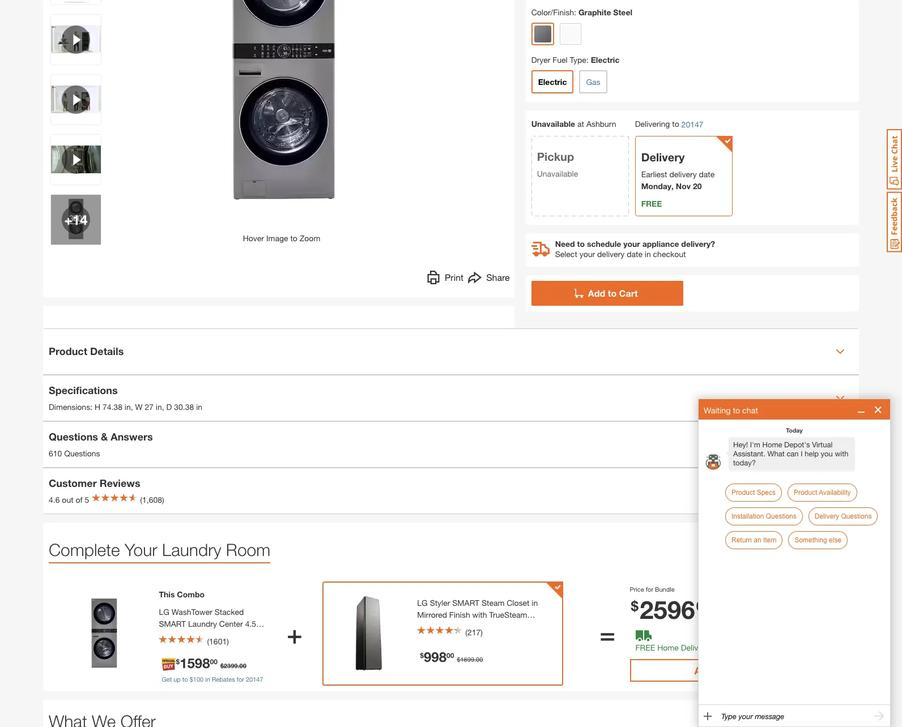 Task type: vqa. For each thing, say whether or not it's contained in the screenshot.
M12 in the M12 12V LITHIUM-ION CORDLESS 3/8 IN. RATCHET AND SCREWDRIVER COMBO KIT (2-TOOL) WITH BATTERY, CHARGER, TOOL BAG
no



Task type: locate. For each thing, give the bounding box(es) containing it.
20147 inside delivering to 20147
[[682, 119, 704, 129]]

0 horizontal spatial 20147
[[246, 677, 263, 684]]

20147 right delivering
[[682, 119, 704, 129]]

$ down price
[[631, 599, 639, 614]]

something else button
[[789, 532, 848, 550]]

=
[[600, 619, 615, 649]]

0 horizontal spatial add
[[588, 288, 606, 298]]

1 list item from the left
[[726, 451, 729, 457]]

1 vertical spatial unavailable
[[537, 169, 578, 178]]

add bundle to cart button
[[630, 660, 854, 682]]

free down monday,
[[642, 199, 662, 208]]

else
[[829, 537, 842, 545]]

to inside hover image to zoom button
[[291, 233, 298, 243]]

1 horizontal spatial 20147
[[682, 119, 704, 129]]

2 vertical spatial delivery
[[681, 643, 710, 653]]

moving
[[476, 623, 502, 632]]

to for delivering
[[673, 119, 680, 128]]

product for product details
[[49, 345, 87, 358]]

0 vertical spatial add
[[588, 288, 606, 298]]

in down appliance
[[645, 249, 651, 259]]

date down appliance
[[627, 249, 643, 259]]

styler
[[430, 599, 450, 608]]

caret image
[[836, 347, 845, 356], [836, 394, 845, 403]]

1 vertical spatial your
[[580, 249, 595, 259]]

questions up 610
[[49, 431, 98, 443]]

in inside need to schedule your appliance delivery? select your delivery date in checkout
[[645, 249, 651, 259]]

00 inside $ 2596 00
[[697, 599, 712, 614]]

product left the availability
[[794, 489, 818, 497]]

0 vertical spatial delivery
[[670, 169, 697, 179]]

unavailable at ashburn
[[532, 119, 617, 128]]

lg down this
[[159, 608, 169, 617]]

( for 217
[[466, 628, 468, 638]]

0 vertical spatial for
[[646, 586, 654, 594]]

1 horizontal spatial +
[[287, 619, 302, 649]]

home
[[763, 441, 783, 450], [658, 643, 679, 653]]

questions inside 'button'
[[766, 513, 797, 521]]

00 inside '$ 1598 00'
[[210, 658, 218, 666]]

for inside "button"
[[237, 677, 244, 684]]

delivery up earliest
[[642, 151, 685, 164]]

with
[[835, 450, 849, 459], [473, 611, 487, 620]]

. up get up to $100 in  rebates for 20147 "button"
[[238, 663, 240, 670]]

get up to $100 in  rebates for 20147 button
[[162, 675, 263, 684]]

questions inside button
[[842, 513, 872, 521]]

your
[[624, 239, 641, 249], [580, 249, 595, 259]]

. inside the $ 998 00 $ 1699 . 00
[[475, 657, 476, 664]]

1 vertical spatial delivery
[[598, 249, 625, 259]]

to
[[673, 119, 680, 128], [291, 233, 298, 243], [577, 239, 585, 249], [608, 288, 617, 298], [733, 406, 740, 415], [183, 677, 188, 684]]

20147
[[682, 119, 704, 129], [246, 677, 263, 684]]

with right the you
[[835, 450, 849, 459]]

delivery up nov
[[670, 169, 697, 179]]

product inside button
[[49, 345, 87, 358]]

free for free
[[642, 199, 662, 208]]

hey! i'm home depot's virtual assistant. what can i help you with today? log
[[699, 426, 891, 556]]

( up '$ 1598 00'
[[207, 637, 209, 647]]

1 horizontal spatial product
[[732, 489, 755, 497]]

1 horizontal spatial bundle
[[717, 665, 751, 677]]

1 horizontal spatial )
[[481, 628, 483, 638]]

for down $ 2399 . 00
[[237, 677, 244, 684]]

lg up mirrored
[[417, 599, 428, 608]]

to for add
[[608, 288, 617, 298]]

$ down technology
[[420, 652, 424, 660]]

delivery inside the delivery earliest delivery date monday, nov 20
[[670, 169, 697, 179]]

delivery inside the delivery earliest delivery date monday, nov 20
[[642, 151, 685, 164]]

.
[[475, 657, 476, 664], [238, 663, 240, 670]]

washtower stacked smart laundry center 4.5 cu.ft. front load washer & 7.4 cu.ft. electric dryer in graphite steel image
[[61, 592, 146, 677]]

to left zoom in the left top of the page
[[291, 233, 298, 243]]

electric down fuel
[[538, 77, 567, 87]]

610
[[49, 449, 62, 459]]

return an item button
[[726, 532, 783, 550]]

1 horizontal spatial lg
[[417, 599, 428, 608]]

specifications
[[49, 384, 118, 397]]

product left details on the top left of page
[[49, 345, 87, 358]]

$ inside $ 2596 00
[[631, 599, 639, 614]]

free down green delivery truck icon
[[636, 643, 656, 653]]

this
[[159, 590, 175, 600]]

specifications dimensions: h 74.38 in , w 27 in , d 30.38 in
[[49, 384, 202, 412]]

in right closet
[[532, 599, 538, 608]]

0 horizontal spatial :
[[574, 7, 577, 17]]

delivery inside button
[[815, 513, 840, 521]]

0 vertical spatial delivery
[[642, 151, 685, 164]]

1 horizontal spatial for
[[646, 586, 654, 594]]

to for waiting
[[733, 406, 740, 415]]

1 vertical spatial delivery
[[815, 513, 840, 521]]

questions up the item
[[766, 513, 797, 521]]

specs
[[757, 489, 776, 497]]

list item
[[726, 451, 729, 457], [727, 451, 730, 457]]

, left d
[[162, 403, 164, 412]]

monday,
[[642, 181, 674, 191]]

2 horizontal spatial product
[[794, 489, 818, 497]]

delivery down product availability
[[815, 513, 840, 521]]

room
[[226, 540, 271, 560]]

( 1601 )
[[207, 637, 229, 647]]

to inside the chat window dialog
[[733, 406, 740, 415]]

an
[[754, 537, 762, 545]]

add down schedule
[[588, 288, 606, 298]]

1 vertical spatial with
[[473, 611, 487, 620]]

chat window dialog
[[698, 399, 891, 728]]

minimize image
[[856, 404, 868, 416]]

your
[[125, 540, 157, 560]]

0 horizontal spatial )
[[227, 637, 229, 647]]

1 caret image from the top
[[836, 347, 845, 356]]

$ inside '$ 1598 00'
[[176, 658, 180, 666]]

out
[[62, 496, 73, 505]]

electric up gas
[[591, 55, 620, 64]]

$ up rebates
[[220, 663, 224, 670]]

1 horizontal spatial date
[[699, 169, 715, 179]]

to right need at the right of the page
[[577, 239, 585, 249]]

0 horizontal spatial your
[[580, 249, 595, 259]]

to left 20147 link
[[673, 119, 680, 128]]

unavailable left at
[[532, 119, 576, 128]]

0 vertical spatial electric
[[591, 55, 620, 64]]

(
[[466, 628, 468, 638], [207, 637, 209, 647]]

0 vertical spatial free
[[642, 199, 662, 208]]

feedback link image
[[887, 192, 903, 253]]

add to cart button
[[532, 281, 684, 306]]

get
[[162, 677, 172, 684]]

0 vertical spatial bundle
[[655, 586, 675, 594]]

00 right 2596
[[697, 599, 712, 614]]

2 , from the left
[[162, 403, 164, 412]]

1 vertical spatial for
[[237, 677, 244, 684]]

questions up else
[[842, 513, 872, 521]]

1 horizontal spatial delivery
[[670, 169, 697, 179]]

1 horizontal spatial cart
[[768, 665, 789, 677]]

6310601676112 image
[[51, 135, 101, 185]]

add down "free home delivery"
[[695, 665, 714, 677]]

free home delivery
[[636, 643, 710, 653]]

0 vertical spatial caret image
[[836, 347, 845, 356]]

in right $100
[[205, 677, 210, 684]]

. down ( 217 )
[[475, 657, 476, 664]]

0 vertical spatial cart
[[619, 288, 638, 298]]

0 vertical spatial date
[[699, 169, 715, 179]]

unavailable down pickup
[[537, 169, 578, 178]]

00 left 1699
[[447, 652, 454, 660]]

cart
[[619, 288, 638, 298], [768, 665, 789, 677]]

cart right to
[[768, 665, 789, 677]]

your down schedule
[[580, 249, 595, 259]]

delivery
[[670, 169, 697, 179], [598, 249, 625, 259]]

delivery for delivery questions
[[815, 513, 840, 521]]

to
[[754, 665, 765, 677]]

0 vertical spatial with
[[835, 450, 849, 459]]

rebates
[[212, 677, 235, 684]]

2 list item from the left
[[727, 451, 730, 457]]

add inside 'button'
[[588, 288, 606, 298]]

0 vertical spatial your
[[624, 239, 641, 249]]

product inside button
[[732, 489, 755, 497]]

to inside add to cart 'button'
[[608, 288, 617, 298]]

1 horizontal spatial .
[[475, 657, 476, 664]]

questions & answers 610 questions
[[49, 431, 153, 459]]

: left graphite
[[574, 7, 577, 17]]

0 horizontal spatial electric
[[538, 77, 567, 87]]

0 vertical spatial unavailable
[[532, 119, 576, 128]]

2 caret image from the top
[[836, 394, 845, 403]]

white image
[[562, 25, 579, 42]]

1 vertical spatial bundle
[[717, 665, 751, 677]]

1601
[[209, 637, 227, 647]]

1 horizontal spatial :
[[587, 55, 589, 64]]

waiting to chat
[[704, 406, 759, 415]]

date up 20
[[699, 169, 715, 179]]

1 horizontal spatial your
[[624, 239, 641, 249]]

item
[[764, 537, 777, 545]]

to inside need to schedule your appliance delivery? select your delivery date in checkout
[[577, 239, 585, 249]]

get up to $100 in  rebates for 20147
[[162, 677, 263, 684]]

0 vertical spatial :
[[574, 7, 577, 17]]

1 horizontal spatial electric
[[591, 55, 620, 64]]

) for ( 217 )
[[481, 628, 483, 638]]

1 vertical spatial 20147
[[246, 677, 263, 684]]

1 vertical spatial caret image
[[836, 394, 845, 403]]

Type your message text field
[[722, 713, 868, 722]]

( down finish
[[466, 628, 468, 638]]

bundle
[[655, 586, 675, 594], [717, 665, 751, 677]]

) for ( 1601 )
[[227, 637, 229, 647]]

gas
[[586, 77, 601, 87]]

earliest
[[642, 169, 668, 179]]

$ for 2399
[[220, 663, 224, 670]]

1 vertical spatial free
[[636, 643, 656, 653]]

return an item
[[732, 537, 777, 545]]

0 horizontal spatial delivery
[[598, 249, 625, 259]]

1 horizontal spatial add
[[695, 665, 714, 677]]

add inside button
[[695, 665, 714, 677]]

) up "2399"
[[227, 637, 229, 647]]

zoom
[[300, 233, 321, 243]]

$ up up
[[176, 658, 180, 666]]

0 vertical spatial home
[[763, 441, 783, 450]]

1 vertical spatial date
[[627, 249, 643, 259]]

1 vertical spatial electric
[[538, 77, 567, 87]]

1 horizontal spatial (
[[466, 628, 468, 638]]

0 vertical spatial +
[[64, 212, 72, 228]]

0 horizontal spatial with
[[473, 611, 487, 620]]

1 horizontal spatial home
[[763, 441, 783, 450]]

product left specs
[[732, 489, 755, 497]]

0 horizontal spatial for
[[237, 677, 244, 684]]

0 horizontal spatial cart
[[619, 288, 638, 298]]

00 left "2399"
[[210, 658, 218, 666]]

date
[[699, 169, 715, 179], [627, 249, 643, 259]]

00 for 2596
[[697, 599, 712, 614]]

0 vertical spatial 20147
[[682, 119, 704, 129]]

1 vertical spatial cart
[[768, 665, 789, 677]]

with up moving
[[473, 611, 487, 620]]

1 horizontal spatial ,
[[162, 403, 164, 412]]

dryer
[[532, 55, 551, 64]]

finish
[[449, 611, 470, 620]]

: up gas "button"
[[587, 55, 589, 64]]

this combo
[[159, 590, 205, 600]]

home up what
[[763, 441, 783, 450]]

2596
[[640, 595, 696, 625]]

graphite steel image
[[534, 25, 551, 42]]

$100
[[190, 677, 204, 684]]

gas button
[[580, 70, 608, 93]]

1 horizontal spatial with
[[835, 450, 849, 459]]

, left w
[[131, 403, 133, 412]]

home down 2596
[[658, 643, 679, 653]]

20147 down $ 2399 . 00
[[246, 677, 263, 684]]

to left chat
[[733, 406, 740, 415]]

send image
[[873, 711, 886, 723]]

0 horizontal spatial date
[[627, 249, 643, 259]]

bundle up 2596
[[655, 586, 675, 594]]

0 horizontal spatial +
[[64, 212, 72, 228]]

to down need to schedule your appliance delivery? select your delivery date in checkout
[[608, 288, 617, 298]]

4.6 out of 5
[[49, 496, 89, 505]]

0 horizontal spatial (
[[207, 637, 209, 647]]

to for need
[[577, 239, 585, 249]]

price for bundle
[[630, 586, 675, 594]]

74.38
[[103, 403, 122, 412]]

bundle left to
[[717, 665, 751, 677]]

00 for 998
[[447, 652, 454, 660]]

of
[[76, 496, 83, 505]]

lg
[[417, 599, 428, 608], [159, 608, 169, 617]]

delivery down $ 2596 00
[[681, 643, 710, 653]]

1 vertical spatial +
[[287, 619, 302, 649]]

your right schedule
[[624, 239, 641, 249]]

cart down need to schedule your appliance delivery? select your delivery date in checkout
[[619, 288, 638, 298]]

) right the "and"
[[481, 628, 483, 638]]

product inside 'button'
[[794, 489, 818, 497]]

0 horizontal spatial ,
[[131, 403, 133, 412]]

home inside hey! i'm home depot's virtual assistant. what can i help you with today?
[[763, 441, 783, 450]]

0 horizontal spatial product
[[49, 345, 87, 358]]

chat
[[743, 406, 759, 415]]

for right price
[[646, 586, 654, 594]]

electric button
[[532, 70, 574, 93]]

delivery down schedule
[[598, 249, 625, 259]]

to right up
[[183, 677, 188, 684]]

in
[[645, 249, 651, 259], [125, 403, 131, 412], [156, 403, 162, 412], [196, 403, 202, 412], [532, 599, 538, 608], [205, 677, 210, 684]]

1 vertical spatial home
[[658, 643, 679, 653]]

electric
[[591, 55, 620, 64], [538, 77, 567, 87]]

select
[[555, 249, 578, 259]]

00 for 1598
[[210, 658, 218, 666]]

free
[[642, 199, 662, 208], [636, 643, 656, 653]]

,
[[131, 403, 133, 412], [162, 403, 164, 412]]

to inside delivering to 20147
[[673, 119, 680, 128]]

live chat image
[[887, 129, 903, 190]]

steel
[[614, 7, 633, 17]]

1598
[[180, 656, 210, 672]]

1 vertical spatial add
[[695, 665, 714, 677]]

cart inside 'button'
[[619, 288, 638, 298]]

30.38
[[174, 403, 194, 412]]

pickup
[[537, 150, 574, 163]]

:
[[574, 7, 577, 17], [587, 55, 589, 64]]

need
[[555, 239, 575, 249]]

cart inside button
[[768, 665, 789, 677]]



Task type: describe. For each thing, give the bounding box(es) containing it.
hey! i'm home depot's virtual assistant. what can i help you with today?
[[734, 441, 849, 468]]

delivering to 20147
[[635, 119, 704, 129]]

+ for +
[[287, 619, 302, 649]]

00 right 1699
[[476, 657, 483, 664]]

$ 998 00 $ 1699 . 00
[[420, 650, 483, 666]]

6310600592112 image
[[51, 75, 101, 124]]

help
[[805, 450, 819, 459]]

checkout
[[653, 249, 686, 259]]

type
[[570, 55, 587, 64]]

0 horizontal spatial .
[[238, 663, 240, 670]]

6310600588112 image
[[51, 14, 101, 64]]

product for product specs
[[732, 489, 755, 497]]

5
[[85, 496, 89, 505]]

graphite
[[579, 7, 611, 17]]

complete your laundry room
[[49, 540, 271, 560]]

316391992_s01 image
[[51, 195, 101, 245]]

in right 30.38
[[196, 403, 202, 412]]

end conversation image
[[873, 404, 885, 416]]

d
[[166, 403, 172, 412]]

2399
[[224, 663, 238, 670]]

electric inside button
[[538, 77, 567, 87]]

questions right 610
[[64, 449, 100, 459]]

appliance
[[643, 239, 679, 249]]

998
[[424, 650, 447, 666]]

answers
[[111, 431, 153, 443]]

20147 inside "button"
[[246, 677, 263, 684]]

0 horizontal spatial bundle
[[655, 586, 675, 594]]

to inside get up to $100 in  rebates for 20147 "button"
[[183, 677, 188, 684]]

1 , from the left
[[131, 403, 133, 412]]

ashburn
[[587, 119, 617, 128]]

delivery for delivery earliest delivery date monday, nov 20
[[642, 151, 685, 164]]

w
[[135, 403, 143, 412]]

+ for + 14
[[64, 212, 72, 228]]

reviews
[[100, 477, 140, 490]]

add bundle to cart
[[695, 665, 789, 677]]

complete
[[49, 540, 120, 560]]

return
[[732, 537, 752, 545]]

caret image inside product details button
[[836, 347, 845, 356]]

product availability button
[[788, 484, 858, 502]]

product details button
[[43, 329, 859, 374]]

$ 1598 00
[[176, 656, 218, 672]]

image
[[266, 233, 288, 243]]

today heading
[[705, 426, 885, 434]]

add for add bundle to cart
[[695, 665, 714, 677]]

product availability
[[794, 489, 851, 497]]

and
[[460, 623, 473, 632]]

dimensions:
[[49, 403, 92, 412]]

at
[[578, 119, 585, 128]]

delivery inside need to schedule your appliance delivery? select your delivery date in checkout
[[598, 249, 625, 259]]

$ 2399 . 00
[[220, 663, 246, 670]]

fuel
[[553, 55, 568, 64]]

$ for 2596
[[631, 599, 639, 614]]

truesteam
[[489, 611, 528, 620]]

{{windowtitle}} heading
[[704, 406, 759, 415]]

installation questions button
[[726, 508, 803, 526]]

pickup unavailable
[[537, 150, 578, 178]]

1 vertical spatial :
[[587, 55, 589, 64]]

what
[[768, 450, 785, 459]]

virtual
[[813, 441, 833, 450]]

in left w
[[125, 403, 131, 412]]

$ right the 998
[[457, 657, 461, 664]]

hover
[[243, 233, 264, 243]]

share button
[[468, 271, 510, 287]]

closet
[[507, 599, 530, 608]]

smart
[[453, 599, 480, 608]]

1699
[[461, 657, 475, 664]]

hey! i'm home depot's virtual assistant. what can i help you with today? list
[[699, 437, 891, 473]]

print button
[[427, 271, 464, 287]]

hover image to zoom
[[243, 233, 321, 243]]

bundle inside button
[[717, 665, 751, 677]]

assistant.
[[734, 450, 766, 459]]

waiting
[[704, 406, 731, 415]]

with inside hey! i'm home depot's virtual assistant. what can i help you with today?
[[835, 450, 849, 459]]

with inside styler smart steam closet in mirrored finish with truesteam technology and moving hangers
[[473, 611, 487, 620]]

details
[[90, 345, 124, 358]]

00 right "2399"
[[240, 663, 246, 670]]

in inside "button"
[[205, 677, 210, 684]]

styler smart steam closet in mirrored finish with truesteam technology and moving hangers
[[417, 599, 538, 632]]

price
[[630, 586, 644, 594]]

lg image
[[327, 592, 412, 677]]

$ for 1598
[[176, 658, 180, 666]]

green delivery truck icon image
[[636, 631, 652, 642]]

installation
[[732, 513, 764, 521]]

color/finish : graphite steel
[[532, 7, 633, 17]]

date inside the delivery earliest delivery date monday, nov 20
[[699, 169, 715, 179]]

27
[[145, 403, 154, 412]]

share
[[487, 272, 510, 283]]

today
[[787, 427, 803, 434]]

add for add to cart
[[588, 288, 606, 298]]

mirrored
[[417, 611, 447, 620]]

0 horizontal spatial home
[[658, 643, 679, 653]]

( for 1601
[[207, 637, 209, 647]]

something else
[[795, 537, 842, 545]]

hangers
[[504, 623, 534, 632]]

combo
[[177, 590, 205, 600]]

20
[[693, 181, 702, 191]]

schedule
[[587, 239, 622, 249]]

20147 link
[[682, 118, 704, 130]]

in inside styler smart steam closet in mirrored finish with truesteam technology and moving hangers
[[532, 599, 538, 608]]

&
[[101, 431, 108, 443]]

i
[[801, 450, 803, 459]]

need to schedule your appliance delivery? select your delivery date in checkout
[[555, 239, 715, 259]]

product for product availability
[[794, 489, 818, 497]]

date inside need to schedule your appliance delivery? select your delivery date in checkout
[[627, 249, 643, 259]]

dryer fuel type : electric
[[532, 55, 620, 64]]

today?
[[734, 459, 756, 468]]

hover image to zoom button
[[112, 0, 452, 244]]

h
[[95, 403, 100, 412]]

technology
[[417, 623, 458, 632]]

0 horizontal spatial lg
[[159, 608, 169, 617]]

graphite steel lg laundry centers wke100hva e1.1 image
[[51, 0, 101, 4]]

product specs
[[732, 489, 776, 497]]

product specs button
[[726, 484, 782, 502]]

free for free home delivery
[[636, 643, 656, 653]]

217
[[468, 628, 481, 638]]

color/finish
[[532, 7, 574, 17]]

i'm
[[751, 441, 761, 450]]

in right '27'
[[156, 403, 162, 412]]

$ for 998
[[420, 652, 424, 660]]

(1,608)
[[140, 496, 164, 505]]

add to cart
[[588, 288, 638, 298]]

installation questions
[[732, 513, 797, 521]]



